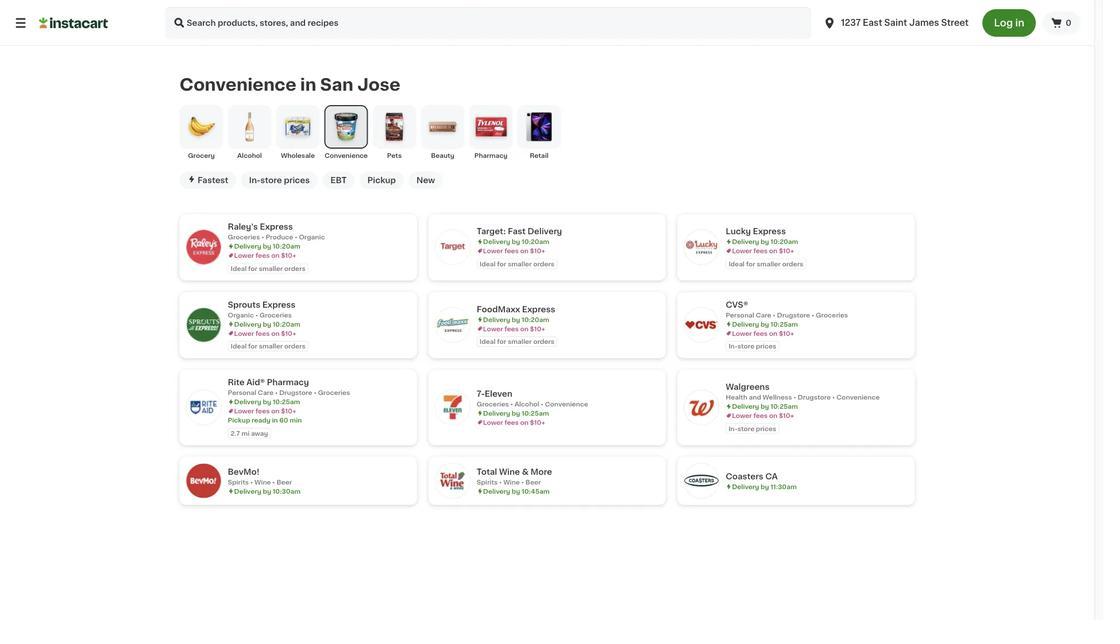 Task type: vqa. For each thing, say whether or not it's contained in the screenshot.
Target: FOR
yes



Task type: locate. For each thing, give the bounding box(es) containing it.
ideal for smaller orders for lucky
[[729, 261, 804, 267]]

organic down sprouts
[[228, 312, 254, 318]]

beer up 10:30am
[[277, 479, 292, 486]]

10:20am for target: fast delivery
[[522, 239, 550, 245]]

wellness
[[763, 395, 792, 401]]

1 vertical spatial alcohol
[[515, 401, 540, 408]]

pharmacy inside button
[[475, 153, 508, 159]]

lucky
[[726, 228, 751, 236]]

convenience
[[180, 76, 296, 93], [325, 153, 368, 159], [837, 395, 880, 401], [545, 401, 588, 408]]

1 vertical spatial personal
[[228, 390, 256, 396]]

mi
[[242, 430, 250, 437]]

0 vertical spatial in
[[1016, 18, 1025, 28]]

$10+ for sprouts express
[[281, 330, 296, 337]]

2 vertical spatial in
[[272, 418, 278, 424]]

1 horizontal spatial spirits
[[477, 479, 498, 486]]

ideal for smaller orders for target:
[[480, 261, 555, 267]]

drugstore inside walgreens health and wellness • drugstore • convenience
[[798, 395, 831, 401]]

rite
[[228, 379, 245, 387]]

lower fees on $10+ down foodmaxx express
[[483, 326, 546, 332]]

organic right produce
[[299, 234, 325, 240]]

ideal for smaller orders down fast
[[480, 261, 555, 267]]

lower fees on $10+ down and
[[732, 413, 795, 419]]

2 vertical spatial in-store prices
[[729, 426, 777, 432]]

$10+ up 60
[[281, 408, 296, 415]]

1 beer from the left
[[277, 479, 292, 486]]

ca
[[766, 473, 778, 481]]

prices
[[284, 176, 310, 184], [756, 343, 777, 350], [756, 426, 777, 432]]

0 vertical spatial store
[[261, 176, 282, 184]]

2 beer from the left
[[526, 479, 541, 486]]

0 horizontal spatial care
[[258, 390, 274, 396]]

0 button
[[1043, 11, 1081, 34]]

express inside "sprouts express organic • groceries"
[[262, 301, 296, 309]]

fees down foodmaxx express
[[505, 326, 519, 332]]

delivery by 10:25am up pickup ready in 60 min
[[234, 399, 300, 405]]

express for raley's
[[260, 223, 293, 231]]

jose
[[358, 76, 401, 93]]

lower fees on $10+ for walgreens
[[732, 413, 795, 419]]

0 vertical spatial prices
[[284, 176, 310, 184]]

delivery by 10:20am down the lucky express
[[732, 239, 799, 245]]

1 horizontal spatial pharmacy
[[475, 153, 508, 159]]

by down bevmo! spirits • wine • beer
[[263, 489, 271, 495]]

1 vertical spatial care
[[258, 390, 274, 396]]

fees for rite aid® pharmacy
[[256, 408, 270, 415]]

10:45am
[[522, 489, 550, 495]]

alcohol button
[[228, 105, 272, 160]]

pharmacy right beauty
[[475, 153, 508, 159]]

1 vertical spatial pharmacy
[[267, 379, 309, 387]]

0
[[1066, 19, 1072, 27]]

1 vertical spatial organic
[[228, 312, 254, 318]]

ideal
[[480, 261, 496, 267], [729, 261, 745, 267], [231, 265, 247, 272], [480, 339, 496, 345], [231, 343, 247, 350]]

personal
[[726, 312, 755, 318], [228, 390, 256, 396]]

0 vertical spatial pharmacy
[[475, 153, 508, 159]]

0 horizontal spatial beer
[[277, 479, 292, 486]]

lower for rite aid® pharmacy
[[234, 408, 254, 415]]

lower fees on $10+ for 7-eleven
[[483, 420, 546, 426]]

delivery down the aid®
[[234, 399, 261, 405]]

None search field
[[166, 7, 812, 39]]

delivery down sprouts
[[234, 321, 261, 328]]

2 horizontal spatial in
[[1016, 18, 1025, 28]]

in right log
[[1016, 18, 1025, 28]]

delivery by 10:20am down foodmaxx express
[[483, 317, 550, 323]]

in- for walgreens
[[729, 426, 738, 432]]

smaller down target: fast delivery
[[508, 261, 532, 267]]

fees for cvs®
[[754, 330, 768, 337]]

rite aid® pharmacy image
[[187, 391, 221, 425]]

grocery button
[[180, 105, 223, 160]]

store
[[261, 176, 282, 184], [738, 343, 755, 350], [738, 426, 755, 432]]

0 horizontal spatial organic
[[228, 312, 254, 318]]

1 vertical spatial prices
[[756, 343, 777, 350]]

convenience inside 7-eleven groceries • alcohol • convenience
[[545, 401, 588, 408]]

pets button
[[373, 105, 416, 160]]

smaller down foodmaxx express
[[508, 339, 532, 345]]

10:20am down target: fast delivery
[[522, 239, 550, 245]]

lower fees on $10+ down fast
[[483, 248, 546, 254]]

1 horizontal spatial beer
[[526, 479, 541, 486]]

total wine & more image
[[436, 464, 470, 499]]

lower fees on $10+ down 7-eleven groceries • alcohol • convenience
[[483, 420, 546, 426]]

express right lucky
[[753, 228, 786, 236]]

10:25am for pharmacy
[[273, 399, 300, 405]]

1237 east saint james street button
[[816, 7, 976, 39]]

smaller for target:
[[508, 261, 532, 267]]

in- inside button
[[249, 176, 261, 184]]

ideal down target: at the left top of page
[[480, 261, 496, 267]]

raley's
[[228, 223, 258, 231]]

on down target: fast delivery
[[520, 248, 529, 254]]

beauty button
[[421, 105, 465, 160]]

delivery down "health"
[[732, 404, 760, 410]]

in-store prices up walgreens
[[729, 343, 777, 350]]

groceries
[[228, 234, 260, 240], [260, 312, 292, 318], [816, 312, 848, 318], [318, 390, 350, 396], [477, 401, 509, 408]]

organic inside raley's express groceries • produce • organic
[[299, 234, 325, 240]]

store for walgreens
[[738, 426, 755, 432]]

wine up delivery by 10:30am
[[255, 479, 271, 486]]

street
[[942, 19, 969, 27]]

0 vertical spatial personal
[[726, 312, 755, 318]]

spirits down total
[[477, 479, 498, 486]]

lower down "eleven" on the left of the page
[[483, 420, 503, 426]]

delivery down "eleven" on the left of the page
[[483, 410, 510, 417]]

by down the lucky express
[[761, 239, 769, 245]]

express
[[260, 223, 293, 231], [753, 228, 786, 236], [262, 301, 296, 309], [522, 305, 556, 313]]

groceries inside raley's express groceries • produce • organic
[[228, 234, 260, 240]]

0 vertical spatial care
[[756, 312, 772, 318]]

delivery by 10:20am for target:
[[483, 239, 550, 245]]

for up sprouts
[[248, 265, 257, 272]]

groceries inside cvs® personal care • drugstore • groceries
[[816, 312, 848, 318]]

for down foodmaxx
[[497, 339, 507, 345]]

orders down target: fast delivery
[[534, 261, 555, 267]]

lower for walgreens
[[732, 413, 752, 419]]

by
[[512, 239, 520, 245], [761, 239, 769, 245], [263, 243, 271, 250], [512, 317, 520, 323], [263, 321, 271, 328], [761, 321, 769, 328], [263, 399, 271, 405], [761, 404, 769, 410], [512, 410, 520, 417], [761, 484, 769, 490], [263, 489, 271, 495], [512, 489, 520, 495]]

ready
[[252, 418, 271, 424]]

lower fees on $10+ for sprouts express
[[234, 330, 296, 337]]

personal down cvs®
[[726, 312, 755, 318]]

delivery by 10:20am for foodmaxx
[[483, 317, 550, 323]]

0 vertical spatial in-store prices
[[249, 176, 310, 184]]

7 eleven image
[[436, 391, 470, 425]]

for for target:
[[497, 261, 507, 267]]

on down wellness at the bottom of page
[[770, 413, 778, 419]]

care inside rite aid® pharmacy personal care • drugstore • groceries
[[258, 390, 274, 396]]

sprouts
[[228, 301, 261, 309]]

on for cvs®
[[770, 330, 778, 337]]

foodmaxx
[[477, 305, 520, 313]]

1 horizontal spatial care
[[756, 312, 772, 318]]

2 spirits from the left
[[477, 479, 498, 486]]

$10+ for rite aid® pharmacy
[[281, 408, 296, 415]]

fees down cvs® personal care • drugstore • groceries
[[754, 330, 768, 337]]

in-store prices down 'wholesale'
[[249, 176, 310, 184]]

1 vertical spatial in
[[300, 76, 316, 93]]

convenience inside walgreens health and wellness • drugstore • convenience
[[837, 395, 880, 401]]

ideal down lucky
[[729, 261, 745, 267]]

smaller down the lucky express
[[757, 261, 781, 267]]

lucky express
[[726, 228, 786, 236]]

express right foodmaxx
[[522, 305, 556, 313]]

in for log
[[1016, 18, 1025, 28]]

smaller
[[508, 261, 532, 267], [757, 261, 781, 267], [259, 265, 283, 272], [508, 339, 532, 345], [259, 343, 283, 350]]

coasters ca image
[[685, 464, 719, 499]]

0 horizontal spatial pickup
[[228, 418, 250, 424]]

delivery by 10:25am for pharmacy
[[234, 399, 300, 405]]

lower for cvs®
[[732, 330, 752, 337]]

lower fees on $10+ for cvs®
[[732, 330, 795, 337]]

2 vertical spatial prices
[[756, 426, 777, 432]]

convenience in san jose main content
[[0, 46, 1095, 524]]

san
[[320, 76, 354, 93]]

$10+ down "sprouts express organic • groceries"
[[281, 330, 296, 337]]

$10+ for cvs®
[[779, 330, 795, 337]]

store for cvs®
[[738, 343, 755, 350]]

orders down foodmaxx express
[[534, 339, 555, 345]]

in- down "health"
[[729, 426, 738, 432]]

fees
[[505, 248, 519, 254], [754, 248, 768, 254], [256, 253, 270, 259], [505, 326, 519, 332], [256, 330, 270, 337], [754, 330, 768, 337], [256, 408, 270, 415], [754, 413, 768, 419], [505, 420, 519, 426]]

in-store prices inside button
[[249, 176, 310, 184]]

spirits
[[228, 479, 249, 486], [477, 479, 498, 486]]

prices down cvs® personal care • drugstore • groceries
[[756, 343, 777, 350]]

ebt button
[[323, 172, 355, 189]]

fees down the lucky express
[[754, 248, 768, 254]]

lower down target: at the left top of page
[[483, 248, 503, 254]]

walgreens image
[[685, 391, 719, 425]]

delivery by 10:25am for care
[[732, 321, 798, 328]]

0 horizontal spatial personal
[[228, 390, 256, 396]]

ideal for lucky express
[[729, 261, 745, 267]]

2 vertical spatial in-
[[729, 426, 738, 432]]

in-store prices button
[[241, 172, 318, 189]]

0 vertical spatial pickup
[[368, 176, 396, 184]]

1 vertical spatial pickup
[[228, 418, 250, 424]]

delivery by 10:25am
[[732, 321, 798, 328], [234, 399, 300, 405], [732, 404, 798, 410], [483, 410, 549, 417]]

in inside button
[[1016, 18, 1025, 28]]

pickup down "pets"
[[368, 176, 396, 184]]

$10+ down 7-eleven groceries • alcohol • convenience
[[530, 420, 546, 426]]

beauty
[[431, 153, 455, 159]]

pickup inside button
[[368, 176, 396, 184]]

personal inside rite aid® pharmacy personal care • drugstore • groceries
[[228, 390, 256, 396]]

10:25am down rite aid® pharmacy personal care • drugstore • groceries
[[273, 399, 300, 405]]

10:20am down the lucky express
[[771, 239, 799, 245]]

prices down 'wholesale'
[[284, 176, 310, 184]]

orders for lucky express
[[783, 261, 804, 267]]

10:20am for lucky express
[[771, 239, 799, 245]]

in for convenience
[[300, 76, 316, 93]]

fees up ready
[[256, 408, 270, 415]]

spirits inside bevmo! spirits • wine • beer
[[228, 479, 249, 486]]

for down target: at the left top of page
[[497, 261, 507, 267]]

$10+ down target: fast delivery
[[530, 248, 546, 254]]

cvs® image
[[685, 308, 719, 343]]

personal down rite
[[228, 390, 256, 396]]

delivery down coasters on the right bottom
[[732, 484, 760, 490]]

lower for sprouts express
[[234, 330, 254, 337]]

for down the lucky express
[[746, 261, 756, 267]]

lower down cvs®
[[732, 330, 752, 337]]

alcohol inside 7-eleven groceries • alcohol • convenience
[[515, 401, 540, 408]]

on down cvs® personal care • drugstore • groceries
[[770, 330, 778, 337]]

0 vertical spatial alcohol
[[237, 153, 262, 159]]

on down 7-eleven groceries • alcohol • convenience
[[520, 420, 529, 426]]

1 vertical spatial in-store prices
[[729, 343, 777, 350]]

orders for target: fast delivery
[[534, 261, 555, 267]]

beer
[[277, 479, 292, 486], [526, 479, 541, 486]]

convenience inside button
[[325, 153, 368, 159]]

organic
[[299, 234, 325, 240], [228, 312, 254, 318]]

for for lucky
[[746, 261, 756, 267]]

10:25am down cvs® personal care • drugstore • groceries
[[771, 321, 798, 328]]

2 vertical spatial store
[[738, 426, 755, 432]]

pickup
[[368, 176, 396, 184], [228, 418, 250, 424]]

1 vertical spatial store
[[738, 343, 755, 350]]

cvs® personal care • drugstore • groceries
[[726, 301, 848, 318]]

10:20am
[[522, 239, 550, 245], [771, 239, 799, 245], [273, 243, 300, 250], [522, 317, 550, 323], [273, 321, 300, 328]]

1237 east saint james street
[[842, 19, 969, 27]]

care inside cvs® personal care • drugstore • groceries
[[756, 312, 772, 318]]

in-store prices
[[249, 176, 310, 184], [729, 343, 777, 350], [729, 426, 777, 432]]

in-
[[249, 176, 261, 184], [729, 343, 738, 350], [729, 426, 738, 432]]

care
[[756, 312, 772, 318], [258, 390, 274, 396]]

1 spirits from the left
[[228, 479, 249, 486]]

store down and
[[738, 426, 755, 432]]

by down total wine & more spirits • wine • beer
[[512, 489, 520, 495]]

pickup up 2.7
[[228, 418, 250, 424]]

lower down "health"
[[732, 413, 752, 419]]

on up 60
[[271, 408, 280, 415]]

instacart logo image
[[39, 16, 108, 30]]

delivery by 10:25am down and
[[732, 404, 798, 410]]

fees for 7-eleven
[[505, 420, 519, 426]]

walgreens health and wellness • drugstore • convenience
[[726, 383, 880, 401]]

1 vertical spatial in-
[[729, 343, 738, 350]]

orders for foodmaxx express
[[534, 339, 555, 345]]

spirits inside total wine & more spirits • wine • beer
[[477, 479, 498, 486]]

7-eleven groceries • alcohol • convenience
[[477, 390, 588, 408]]

•
[[262, 234, 264, 240], [295, 234, 297, 240], [256, 312, 258, 318], [773, 312, 776, 318], [812, 312, 815, 318], [275, 390, 278, 396], [314, 390, 317, 396], [794, 395, 797, 401], [833, 395, 835, 401], [511, 401, 513, 408], [541, 401, 544, 408], [250, 479, 253, 486], [273, 479, 275, 486], [500, 479, 502, 486], [522, 479, 524, 486]]

prices inside button
[[284, 176, 310, 184]]

fees down "sprouts express organic • groceries"
[[256, 330, 270, 337]]

pharmacy
[[475, 153, 508, 159], [267, 379, 309, 387]]

$10+ down wellness at the bottom of page
[[779, 413, 795, 419]]

10:25am down wellness at the bottom of page
[[771, 404, 798, 410]]

delivery
[[528, 228, 562, 236], [483, 239, 510, 245], [732, 239, 760, 245], [234, 243, 261, 250], [483, 317, 510, 323], [234, 321, 261, 328], [732, 321, 760, 328], [234, 399, 261, 405], [732, 404, 760, 410], [483, 410, 510, 417], [732, 484, 760, 490], [234, 489, 261, 495], [483, 489, 510, 495]]

0 vertical spatial organic
[[299, 234, 325, 240]]

express inside raley's express groceries • produce • organic
[[260, 223, 293, 231]]

express for sprouts
[[262, 301, 296, 309]]

0 vertical spatial in-
[[249, 176, 261, 184]]

lower down sprouts
[[234, 330, 254, 337]]

$10+ down the lucky express
[[779, 248, 795, 254]]

on
[[520, 248, 529, 254], [770, 248, 778, 254], [271, 253, 280, 259], [520, 326, 529, 332], [271, 330, 280, 337], [770, 330, 778, 337], [271, 408, 280, 415], [770, 413, 778, 419], [520, 420, 529, 426]]

1 horizontal spatial organic
[[299, 234, 325, 240]]

on down foodmaxx express
[[520, 326, 529, 332]]

10:25am
[[771, 321, 798, 328], [273, 399, 300, 405], [771, 404, 798, 410], [522, 410, 549, 417]]

Search field
[[166, 7, 812, 39]]

1 horizontal spatial in
[[300, 76, 316, 93]]

drugstore inside cvs® personal care • drugstore • groceries
[[777, 312, 811, 318]]

fast
[[508, 228, 526, 236]]

$10+
[[530, 248, 546, 254], [779, 248, 795, 254], [281, 253, 296, 259], [530, 326, 546, 332], [281, 330, 296, 337], [779, 330, 795, 337], [281, 408, 296, 415], [779, 413, 795, 419], [530, 420, 546, 426]]

lower down foodmaxx
[[483, 326, 503, 332]]

in-store prices for walgreens
[[729, 426, 777, 432]]

orders up cvs® personal care • drugstore • groceries
[[783, 261, 804, 267]]

lucky express image
[[685, 230, 719, 265]]

0 horizontal spatial alcohol
[[237, 153, 262, 159]]

1 horizontal spatial pickup
[[368, 176, 396, 184]]

1 horizontal spatial alcohol
[[515, 401, 540, 408]]

0 horizontal spatial spirits
[[228, 479, 249, 486]]

lower down lucky
[[732, 248, 752, 254]]

convenience in san jose
[[180, 76, 401, 93]]

ideal for smaller orders
[[480, 261, 555, 267], [729, 261, 804, 267], [231, 265, 306, 272], [480, 339, 555, 345], [231, 343, 306, 350]]

lower fees on $10+ down cvs® personal care • drugstore • groceries
[[732, 330, 795, 337]]

0 horizontal spatial in
[[272, 418, 278, 424]]

in- right fastest
[[249, 176, 261, 184]]

lower fees on $10+ for rite aid® pharmacy
[[234, 408, 296, 415]]

ideal for target: fast delivery
[[480, 261, 496, 267]]

store inside button
[[261, 176, 282, 184]]

0 horizontal spatial pharmacy
[[267, 379, 309, 387]]

fees down fast
[[505, 248, 519, 254]]

1 horizontal spatial personal
[[726, 312, 755, 318]]

in
[[1016, 18, 1025, 28], [300, 76, 316, 93], [272, 418, 278, 424]]

wholesale
[[281, 153, 315, 159]]

delivery by 10:20am
[[483, 239, 550, 245], [732, 239, 799, 245], [234, 243, 300, 250], [483, 317, 550, 323], [234, 321, 300, 328]]

pharmacy right the aid®
[[267, 379, 309, 387]]

orders
[[534, 261, 555, 267], [783, 261, 804, 267], [284, 265, 306, 272], [534, 339, 555, 345], [284, 343, 306, 350]]

rite aid® pharmacy personal care • drugstore • groceries
[[228, 379, 350, 396]]

prices for walgreens
[[756, 426, 777, 432]]



Task type: describe. For each thing, give the bounding box(es) containing it.
target: fast delivery
[[477, 228, 562, 236]]

$10+ for raley's express
[[281, 253, 296, 259]]

by down produce
[[263, 243, 271, 250]]

wine left &
[[499, 468, 520, 476]]

pickup button
[[360, 172, 404, 189]]

fees for sprouts express
[[256, 330, 270, 337]]

express for foodmaxx
[[522, 305, 556, 313]]

ideal for smaller orders down produce
[[231, 265, 306, 272]]

produce
[[266, 234, 293, 240]]

by down ca
[[761, 484, 769, 490]]

1237
[[842, 19, 861, 27]]

2.7 mi away
[[231, 430, 268, 437]]

bevmo! spirits • wine • beer
[[228, 468, 292, 486]]

$10+ for 7-eleven
[[530, 420, 546, 426]]

delivery by 10:30am
[[234, 489, 301, 495]]

pharmacy button
[[469, 105, 513, 160]]

10:25am for care
[[771, 321, 798, 328]]

delivery down foodmaxx
[[483, 317, 510, 323]]

on for rite aid® pharmacy
[[271, 408, 280, 415]]

by up pickup ready in 60 min
[[263, 399, 271, 405]]

groceries inside 7-eleven groceries • alcohol • convenience
[[477, 401, 509, 408]]

convenience button
[[324, 105, 368, 160]]

ebt
[[331, 176, 347, 184]]

total wine & more spirits • wine • beer
[[477, 468, 552, 486]]

lower fees on $10+ down the lucky express
[[732, 248, 795, 254]]

away
[[251, 430, 268, 437]]

east
[[863, 19, 883, 27]]

pets
[[387, 153, 402, 159]]

sprouts express organic • groceries
[[228, 301, 296, 318]]

orders down produce
[[284, 265, 306, 272]]

log
[[995, 18, 1013, 28]]

organic inside "sprouts express organic • groceries"
[[228, 312, 254, 318]]

10:25am down 7-eleven groceries • alcohol • convenience
[[522, 410, 549, 417]]

on for walgreens
[[770, 413, 778, 419]]

1237 east saint james street button
[[823, 7, 969, 39]]

in- for cvs®
[[729, 343, 738, 350]]

delivery by 10:20am down "sprouts express organic • groceries"
[[234, 321, 300, 328]]

fastest button
[[180, 172, 237, 189]]

in-store prices for cvs®
[[729, 343, 777, 350]]

by down "sprouts express organic • groceries"
[[263, 321, 271, 328]]

health
[[726, 395, 748, 401]]

by down fast
[[512, 239, 520, 245]]

pickup ready in 60 min
[[228, 418, 302, 424]]

• inside "sprouts express organic • groceries"
[[256, 312, 258, 318]]

log in button
[[983, 9, 1036, 37]]

delivery down bevmo! spirits • wine • beer
[[234, 489, 261, 495]]

pharmacy inside rite aid® pharmacy personal care • drugstore • groceries
[[267, 379, 309, 387]]

11:30am
[[771, 484, 797, 490]]

james
[[910, 19, 940, 27]]

$10+ for walgreens
[[779, 413, 795, 419]]

delivery by 10:45am
[[483, 489, 550, 495]]

7-
[[477, 390, 485, 398]]

retail button
[[518, 105, 561, 160]]

cvs®
[[726, 301, 749, 309]]

60
[[280, 418, 288, 424]]

for up the aid®
[[248, 343, 257, 350]]

new button
[[409, 172, 443, 189]]

by down cvs® personal care • drugstore • groceries
[[761, 321, 769, 328]]

ideal up rite
[[231, 343, 247, 350]]

on for 7-eleven
[[520, 420, 529, 426]]

$10+ down foodmaxx express
[[530, 326, 546, 332]]

new
[[417, 176, 435, 184]]

lower fees on $10+ for raley's express
[[234, 253, 296, 259]]

smaller for lucky
[[757, 261, 781, 267]]

lower for raley's express
[[234, 253, 254, 259]]

pickup for pickup
[[368, 176, 396, 184]]

2.7
[[231, 430, 240, 437]]

ideal up sprouts
[[231, 265, 247, 272]]

smaller down "sprouts express organic • groceries"
[[259, 343, 283, 350]]

fees for raley's express
[[256, 253, 270, 259]]

beer inside total wine & more spirits • wine • beer
[[526, 479, 541, 486]]

foodmaxx express
[[477, 305, 556, 313]]

bevmo! image
[[187, 464, 221, 499]]

bevmo!
[[228, 468, 260, 476]]

groceries inside rite aid® pharmacy personal care • drugstore • groceries
[[318, 390, 350, 396]]

delivery down lucky
[[732, 239, 760, 245]]

delivery by 10:25am down 7-eleven groceries • alcohol • convenience
[[483, 410, 549, 417]]

sprouts express image
[[187, 308, 221, 343]]

and
[[749, 395, 762, 401]]

raley's express groceries • produce • organic
[[228, 223, 325, 240]]

alcohol inside button
[[237, 153, 262, 159]]

delivery by 10:20am down produce
[[234, 243, 300, 250]]

delivery down total
[[483, 489, 510, 495]]

coasters
[[726, 473, 764, 481]]

saint
[[885, 19, 908, 27]]

on down the lucky express
[[770, 248, 778, 254]]

wine up delivery by 10:45am
[[504, 479, 520, 486]]

10:20am down "sprouts express organic • groceries"
[[273, 321, 300, 328]]

min
[[290, 418, 302, 424]]

delivery by 11:30am
[[732, 484, 797, 490]]

by down and
[[761, 404, 769, 410]]

drugstore inside rite aid® pharmacy personal care • drugstore • groceries
[[279, 390, 312, 396]]

foodmaxx express image
[[436, 308, 470, 343]]

on for sprouts express
[[271, 330, 280, 337]]

10:20am for foodmaxx express
[[522, 317, 550, 323]]

on for raley's express
[[271, 253, 280, 259]]

10:20am down produce
[[273, 243, 300, 250]]

wine inside bevmo! spirits • wine • beer
[[255, 479, 271, 486]]

smaller down produce
[[259, 265, 283, 272]]

walgreens
[[726, 383, 770, 391]]

wholesale button
[[276, 105, 320, 160]]

total
[[477, 468, 497, 476]]

ideal for smaller orders for foodmaxx
[[480, 339, 555, 345]]

smaller for foodmaxx
[[508, 339, 532, 345]]

fees for walgreens
[[754, 413, 768, 419]]

express for lucky
[[753, 228, 786, 236]]

personal inside cvs® personal care • drugstore • groceries
[[726, 312, 755, 318]]

orders up rite aid® pharmacy personal care • drugstore • groceries
[[284, 343, 306, 350]]

ideal for smaller orders down "sprouts express organic • groceries"
[[231, 343, 306, 350]]

fastest
[[198, 176, 228, 184]]

pickup for pickup ready in 60 min
[[228, 418, 250, 424]]

delivery down raley's
[[234, 243, 261, 250]]

delivery by 10:25am for and
[[732, 404, 798, 410]]

ideal for foodmaxx express
[[480, 339, 496, 345]]

delivery right fast
[[528, 228, 562, 236]]

grocery
[[188, 153, 215, 159]]

more
[[531, 468, 552, 476]]

target:
[[477, 228, 506, 236]]

&
[[522, 468, 529, 476]]

groceries inside "sprouts express organic • groceries"
[[260, 312, 292, 318]]

10:30am
[[273, 489, 301, 495]]

log in
[[995, 18, 1025, 28]]

delivery down cvs®
[[732, 321, 760, 328]]

for for foodmaxx
[[497, 339, 507, 345]]

by down 7-eleven groceries • alcohol • convenience
[[512, 410, 520, 417]]

retail
[[530, 153, 549, 159]]

delivery by 10:20am for lucky
[[732, 239, 799, 245]]

lower for 7-eleven
[[483, 420, 503, 426]]

raley's express image
[[187, 230, 221, 265]]

10:25am for and
[[771, 404, 798, 410]]

eleven
[[485, 390, 513, 398]]

by down foodmaxx express
[[512, 317, 520, 323]]

coasters ca
[[726, 473, 778, 481]]

target: fast delivery image
[[436, 230, 470, 265]]

prices for cvs®
[[756, 343, 777, 350]]

beer inside bevmo! spirits • wine • beer
[[277, 479, 292, 486]]

delivery down target: at the left top of page
[[483, 239, 510, 245]]

aid®
[[247, 379, 265, 387]]



